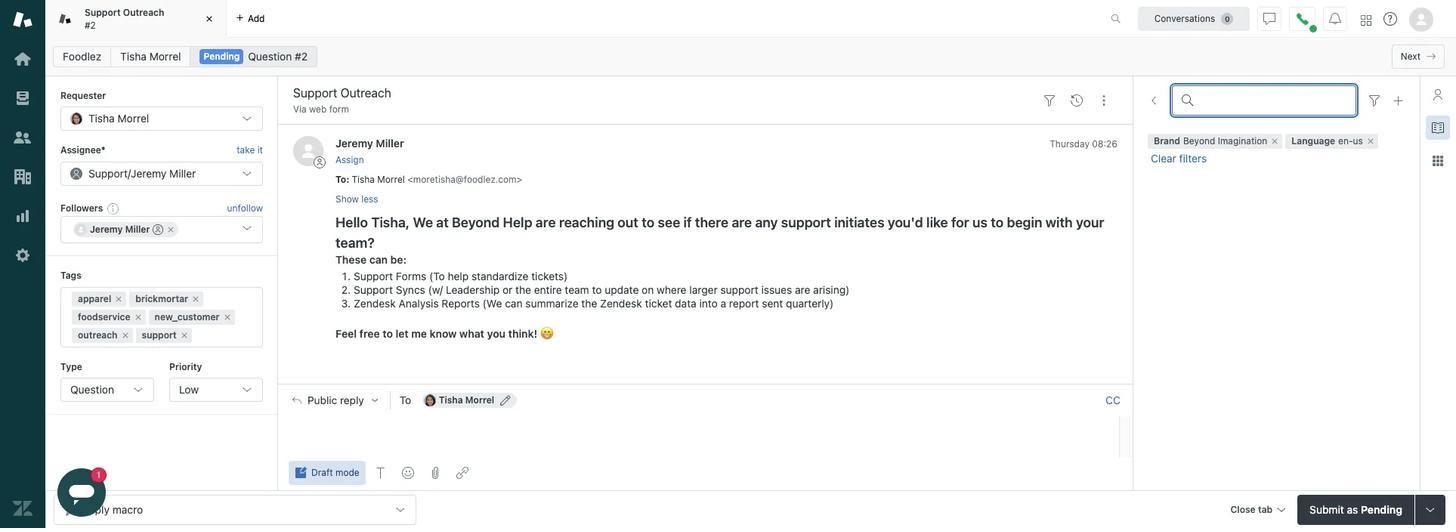 Task type: locate. For each thing, give the bounding box(es) containing it.
to
[[336, 174, 346, 185], [400, 394, 411, 407]]

0 horizontal spatial filter image
[[1044, 94, 1056, 106]]

1 vertical spatial pending
[[1362, 503, 1403, 516]]

tisha morrel right moretisha@foodlez.com image
[[439, 395, 495, 406]]

morrel up the "less"
[[377, 174, 405, 185]]

filter image left create or request article image
[[1369, 95, 1381, 107]]

remove image
[[1367, 137, 1376, 146], [114, 295, 123, 304], [191, 295, 200, 304], [223, 313, 232, 322], [121, 331, 130, 340]]

filter image left events image
[[1044, 94, 1056, 106]]

to left let
[[383, 327, 393, 340]]

ticket
[[645, 297, 672, 310]]

mode
[[336, 467, 360, 479]]

jeremy for jeremy miller
[[90, 224, 123, 235]]

1 vertical spatial can
[[505, 297, 523, 310]]

miller left user is an agent image
[[125, 224, 150, 235]]

jeremy for jeremy miller assign
[[336, 137, 373, 150]]

hello
[[336, 215, 368, 231]]

1 horizontal spatial filter image
[[1369, 95, 1381, 107]]

the down team
[[582, 297, 598, 310]]

remove image right user is an agent image
[[167, 225, 176, 235]]

avatar image
[[293, 136, 324, 167]]

secondary element
[[45, 42, 1457, 72]]

1 horizontal spatial jeremy
[[131, 167, 167, 180]]

feel free to let me know what you think! 😁️
[[336, 327, 554, 340]]

/
[[128, 167, 131, 180]]

where
[[657, 284, 687, 296]]

1 horizontal spatial support
[[721, 284, 759, 296]]

1 vertical spatial #2
[[295, 50, 308, 63]]

0 vertical spatial to
[[336, 174, 346, 185]]

2 vertical spatial jeremy
[[90, 224, 123, 235]]

beyond
[[1184, 136, 1216, 147], [452, 215, 500, 231]]

can left be:
[[370, 253, 388, 266]]

support down assignee*
[[88, 167, 128, 180]]

1 vertical spatial jeremy
[[131, 167, 167, 180]]

2 vertical spatial miller
[[125, 224, 150, 235]]

1 horizontal spatial to
[[400, 394, 411, 407]]

as
[[1348, 503, 1359, 516]]

tisha right : on the top left of the page
[[352, 174, 375, 185]]

#2
[[85, 19, 96, 31], [295, 50, 308, 63]]

main element
[[0, 0, 45, 528]]

tisha morrel down outreach
[[120, 50, 181, 63]]

tickets)
[[532, 270, 568, 283]]

it
[[258, 145, 263, 156]]

0 horizontal spatial support
[[142, 329, 177, 341]]

miller up to : tisha morrel <moretisha@foodlez.com>
[[376, 137, 404, 150]]

#2 up 'foodlez'
[[85, 19, 96, 31]]

1 vertical spatial miller
[[169, 167, 196, 180]]

0 horizontal spatial are
[[536, 215, 556, 231]]

0 horizontal spatial #2
[[85, 19, 96, 31]]

1 vertical spatial to
[[400, 394, 411, 407]]

2 horizontal spatial jeremy
[[336, 137, 373, 150]]

miller inside jeremy miller assign
[[376, 137, 404, 150]]

1 horizontal spatial question
[[248, 50, 292, 63]]

ticket actions image
[[1099, 94, 1111, 106]]

user is an agent image
[[153, 225, 164, 235]]

support up report
[[721, 284, 759, 296]]

(we
[[483, 297, 502, 310]]

1 horizontal spatial zendesk
[[600, 297, 642, 310]]

these
[[336, 253, 367, 266]]

0 horizontal spatial beyond
[[452, 215, 500, 231]]

clear filters
[[1151, 152, 1208, 165]]

question inside popup button
[[70, 383, 114, 396]]

tisha morrel inside secondary element
[[120, 50, 181, 63]]

less
[[362, 194, 378, 205]]

can down the or
[[505, 297, 523, 310]]

zendesk down update
[[600, 297, 642, 310]]

question down type
[[70, 383, 114, 396]]

info on adding followers image
[[108, 203, 120, 215]]

get started image
[[13, 49, 33, 69]]

followers element
[[60, 216, 263, 244]]

remove image down new_customer
[[180, 331, 189, 340]]

0 vertical spatial support
[[782, 215, 832, 231]]

close tab button
[[1224, 495, 1292, 527]]

priority
[[169, 361, 202, 372]]

support inside assignee* element
[[88, 167, 128, 180]]

0 vertical spatial tisha morrel
[[120, 50, 181, 63]]

1 horizontal spatial #2
[[295, 50, 308, 63]]

filter image
[[1044, 94, 1056, 106], [1369, 95, 1381, 107]]

zendesk
[[354, 297, 396, 310], [600, 297, 642, 310]]

or
[[503, 284, 513, 296]]

0 horizontal spatial the
[[516, 284, 531, 296]]

tab
[[45, 0, 227, 38]]

en-
[[1339, 136, 1354, 147]]

insert emojis image
[[402, 467, 414, 479]]

2 horizontal spatial miller
[[376, 137, 404, 150]]

requester
[[60, 90, 106, 101]]

moretisha@foodlez.com image
[[424, 395, 436, 407]]

tisha down support outreach #2
[[120, 50, 147, 63]]

let
[[396, 327, 409, 340]]

0 vertical spatial #2
[[85, 19, 96, 31]]

issues
[[762, 284, 792, 296]]

tisha morrel for requester
[[88, 112, 149, 125]]

1 vertical spatial question
[[70, 383, 114, 396]]

the right the or
[[516, 284, 531, 296]]

remove image up foodservice
[[114, 295, 123, 304]]

customers image
[[13, 128, 33, 147]]

into
[[700, 297, 718, 310]]

are left any
[[732, 215, 752, 231]]

0 vertical spatial miller
[[376, 137, 404, 150]]

0 horizontal spatial jeremy
[[90, 224, 123, 235]]

0 horizontal spatial miller
[[125, 224, 150, 235]]

beyond up filters
[[1184, 136, 1216, 147]]

1 vertical spatial us
[[973, 215, 988, 231]]

pending down close icon
[[204, 51, 240, 62]]

0 vertical spatial us
[[1354, 136, 1364, 147]]

0 vertical spatial can
[[370, 253, 388, 266]]

jeremy up the assign
[[336, 137, 373, 150]]

#2 up the via
[[295, 50, 308, 63]]

if
[[684, 215, 692, 231]]

tisha morrel down requester
[[88, 112, 149, 125]]

team
[[565, 284, 590, 296]]

1 vertical spatial support
[[721, 284, 759, 296]]

zendesk up free
[[354, 297, 396, 310]]

us right for
[[973, 215, 988, 231]]

outreach
[[123, 7, 164, 18]]

morrel down outreach
[[149, 50, 181, 63]]

on
[[642, 284, 654, 296]]

larger
[[690, 284, 718, 296]]

you'd
[[888, 215, 924, 231]]

0 horizontal spatial zendesk
[[354, 297, 396, 310]]

pending right as
[[1362, 503, 1403, 516]]

update
[[605, 284, 639, 296]]

0 horizontal spatial can
[[370, 253, 388, 266]]

support left outreach
[[85, 7, 121, 18]]

question down add
[[248, 50, 292, 63]]

remove image down brickmortar
[[134, 313, 143, 322]]

add attachment image
[[429, 467, 441, 479]]

beyond right at
[[452, 215, 500, 231]]

we
[[413, 215, 433, 231]]

close image
[[202, 11, 217, 26]]

question for question #2
[[248, 50, 292, 63]]

are up quarterly)
[[795, 284, 811, 296]]

1 horizontal spatial can
[[505, 297, 523, 310]]

to left moretisha@foodlez.com image
[[400, 394, 411, 407]]

1 horizontal spatial us
[[1354, 136, 1364, 147]]

miller right /
[[169, 167, 196, 180]]

remove image up new_customer
[[191, 295, 200, 304]]

events image
[[1071, 94, 1083, 106]]

0 horizontal spatial us
[[973, 215, 988, 231]]

tisha inside secondary element
[[120, 50, 147, 63]]

assignee*
[[60, 145, 106, 156]]

show
[[336, 194, 359, 205]]

analysis
[[399, 297, 439, 310]]

tisha
[[120, 50, 147, 63], [88, 112, 115, 125], [352, 174, 375, 185], [439, 395, 463, 406]]

0 vertical spatial beyond
[[1184, 136, 1216, 147]]

#2 inside secondary element
[[295, 50, 308, 63]]

remove image for apparel
[[114, 295, 123, 304]]

us right language
[[1354, 136, 1364, 147]]

are right help
[[536, 215, 556, 231]]

zendesk products image
[[1362, 15, 1372, 25]]

0 vertical spatial the
[[516, 284, 531, 296]]

1 horizontal spatial the
[[582, 297, 598, 310]]

support right any
[[782, 215, 832, 231]]

tisha inside requester element
[[88, 112, 115, 125]]

take
[[237, 145, 255, 156]]

08:26
[[1093, 139, 1118, 150]]

question
[[248, 50, 292, 63], [70, 383, 114, 396]]

to up show
[[336, 174, 346, 185]]

help
[[448, 270, 469, 283]]

morrel inside requester element
[[118, 112, 149, 125]]

0 horizontal spatial question
[[70, 383, 114, 396]]

2 vertical spatial tisha morrel
[[439, 395, 495, 406]]

jeremy down info on adding followers 'icon'
[[90, 224, 123, 235]]

0 horizontal spatial to
[[336, 174, 346, 185]]

(w/
[[428, 284, 443, 296]]

question #2
[[248, 50, 308, 63]]

pending inside secondary element
[[204, 51, 240, 62]]

1 horizontal spatial beyond
[[1184, 136, 1216, 147]]

support down new_customer
[[142, 329, 177, 341]]

0 vertical spatial question
[[248, 50, 292, 63]]

tisha morrel
[[120, 50, 181, 63], [88, 112, 149, 125], [439, 395, 495, 406]]

hide composer image
[[700, 378, 712, 390]]

tisha morrel inside requester element
[[88, 112, 149, 125]]

zendesk image
[[13, 499, 33, 519]]

form
[[329, 104, 349, 115]]

show less
[[336, 194, 378, 205]]

morrel up /
[[118, 112, 149, 125]]

remove image right outreach
[[121, 331, 130, 340]]

0 horizontal spatial pending
[[204, 51, 240, 62]]

miller inside jeremy miller option
[[125, 224, 150, 235]]

tisha down requester
[[88, 112, 115, 125]]

question inside secondary element
[[248, 50, 292, 63]]

support
[[782, 215, 832, 231], [721, 284, 759, 296], [142, 329, 177, 341]]

clear filters link
[[1148, 152, 1211, 166]]

to right out
[[642, 215, 655, 231]]

summarize
[[526, 297, 579, 310]]

jeremy miller option
[[73, 222, 179, 238]]

remove image
[[1271, 137, 1280, 146], [167, 225, 176, 235], [134, 313, 143, 322], [180, 331, 189, 340]]

brickmortar
[[136, 293, 188, 304]]

0 vertical spatial pending
[[204, 51, 240, 62]]

button displays agent's chat status as invisible. image
[[1264, 12, 1276, 25]]

are
[[536, 215, 556, 231], [732, 215, 752, 231], [795, 284, 811, 296]]

arising)
[[814, 284, 850, 296]]

report
[[730, 297, 759, 310]]

me
[[412, 327, 427, 340]]

1 horizontal spatial miller
[[169, 167, 196, 180]]

jeremy
[[336, 137, 373, 150], [131, 167, 167, 180], [90, 224, 123, 235]]

0 vertical spatial jeremy
[[336, 137, 373, 150]]

tab
[[1259, 504, 1273, 515]]

remove image right new_customer
[[223, 313, 232, 322]]

1 vertical spatial beyond
[[452, 215, 500, 231]]

jeremy down requester element
[[131, 167, 167, 180]]

jeremy inside jeremy miller assign
[[336, 137, 373, 150]]

reaching
[[559, 215, 615, 231]]

miller
[[376, 137, 404, 150], [169, 167, 196, 180], [125, 224, 150, 235]]

sent
[[762, 297, 783, 310]]

next button
[[1392, 45, 1446, 69]]

customer context image
[[1433, 88, 1445, 101]]

1 vertical spatial tisha morrel
[[88, 112, 149, 125]]

at
[[436, 215, 449, 231]]

jeremy inside option
[[90, 224, 123, 235]]

miller for jeremy miller assign
[[376, 137, 404, 150]]

2 vertical spatial support
[[142, 329, 177, 341]]

type
[[60, 361, 82, 372]]

jeremy miller link
[[336, 137, 404, 150]]

see
[[658, 215, 681, 231]]



Task type: vqa. For each thing, say whether or not it's contained in the screenshot.
Remove icon to the middle
yes



Task type: describe. For each thing, give the bounding box(es) containing it.
close tab
[[1231, 504, 1273, 515]]

syncs
[[396, 284, 426, 296]]

feel
[[336, 327, 357, 340]]

admin image
[[13, 246, 33, 265]]

question button
[[60, 378, 154, 402]]

(to
[[429, 270, 445, 283]]

organizations image
[[13, 167, 33, 187]]

web
[[309, 104, 327, 115]]

reply
[[340, 395, 364, 407]]

add link (cmd k) image
[[456, 467, 469, 479]]

be:
[[391, 253, 407, 266]]

conversations
[[1155, 12, 1216, 24]]

morrel inside secondary element
[[149, 50, 181, 63]]

language
[[1292, 136, 1336, 147]]

submit as pending
[[1310, 503, 1403, 516]]

assign
[[336, 154, 364, 165]]

Subject field
[[290, 84, 1034, 102]]

know
[[430, 327, 457, 340]]

1 zendesk from the left
[[354, 297, 396, 310]]

question for question
[[70, 383, 114, 396]]

public reply
[[308, 395, 364, 407]]

unfollow button
[[227, 202, 263, 215]]

:
[[346, 174, 350, 185]]

tisha right moretisha@foodlez.com image
[[439, 395, 463, 406]]

with
[[1046, 215, 1073, 231]]

jeremy miller
[[90, 224, 150, 235]]

brand beyond imagination
[[1154, 136, 1268, 147]]

support inside support outreach #2
[[85, 7, 121, 18]]

support down these
[[354, 270, 393, 283]]

miller inside assignee* element
[[169, 167, 196, 180]]

jeremy miller assign
[[336, 137, 404, 165]]

leadership
[[446, 284, 500, 296]]

there
[[695, 215, 729, 231]]

begin
[[1007, 215, 1043, 231]]

followers
[[60, 202, 103, 214]]

2 zendesk from the left
[[600, 297, 642, 310]]

tabs tab list
[[45, 0, 1096, 38]]

displays possible ticket submission types image
[[1425, 504, 1437, 516]]

requester element
[[60, 107, 263, 131]]

<moretisha@foodlez.com>
[[408, 174, 522, 185]]

like
[[927, 215, 949, 231]]

any
[[756, 215, 778, 231]]

apply macro
[[82, 503, 143, 516]]

via web form
[[293, 104, 349, 115]]

support outreach #2
[[85, 7, 164, 31]]

morrel left edit user "icon"
[[466, 395, 495, 406]]

Thursday 08:26 text field
[[1050, 139, 1118, 150]]

out
[[618, 215, 639, 231]]

1 horizontal spatial are
[[732, 215, 752, 231]]

millerjeremy500@gmail.com image
[[75, 224, 87, 236]]

data
[[675, 297, 697, 310]]

macro
[[112, 503, 143, 516]]

tab containing support outreach
[[45, 0, 227, 38]]

miller for jeremy miller
[[125, 224, 150, 235]]

new_customer
[[155, 311, 220, 323]]

next
[[1402, 51, 1421, 62]]

us inside hello tisha, we at beyond help are reaching out to see if there are any support initiates you'd like for us to begin with your team? these can be: support forms (to help standardize tickets) support syncs (w/ leadership or the entire team to update on where larger support issues are arising) zendesk analysis reports (we can summarize the zendesk ticket data into a report sent quarterly)
[[973, 215, 988, 231]]

public reply button
[[279, 385, 390, 417]]

notifications image
[[1330, 12, 1342, 25]]

to left begin
[[991, 215, 1004, 231]]

what
[[460, 327, 485, 340]]

jeremy inside assignee* element
[[131, 167, 167, 180]]

assign button
[[336, 153, 364, 167]]

edit user image
[[501, 396, 511, 406]]

knowledge image
[[1433, 122, 1445, 134]]

2 horizontal spatial support
[[782, 215, 832, 231]]

reports
[[442, 297, 480, 310]]

#2 inside support outreach #2
[[85, 19, 96, 31]]

apply
[[82, 503, 110, 516]]

remove image for outreach
[[121, 331, 130, 340]]

zendesk support image
[[13, 10, 33, 29]]

add button
[[227, 0, 274, 37]]

remove image right imagination
[[1271, 137, 1280, 146]]

low button
[[169, 378, 263, 402]]

😁️
[[540, 327, 554, 340]]

back image
[[1148, 95, 1161, 107]]

support left syncs
[[354, 284, 393, 296]]

foodservice
[[78, 311, 130, 323]]

tisha morrel for to
[[439, 395, 495, 406]]

close
[[1231, 504, 1256, 515]]

format text image
[[375, 467, 387, 479]]

take it
[[237, 145, 263, 156]]

brand
[[1154, 136, 1181, 147]]

create or request article image
[[1393, 95, 1405, 107]]

your
[[1077, 215, 1105, 231]]

assignee* element
[[60, 162, 263, 186]]

to for to : tisha morrel <moretisha@foodlez.com>
[[336, 174, 346, 185]]

language en-us
[[1292, 136, 1364, 147]]

1 horizontal spatial pending
[[1362, 503, 1403, 516]]

tisha morrel link
[[111, 46, 191, 67]]

reporting image
[[13, 206, 33, 226]]

thursday
[[1050, 139, 1090, 150]]

standardize
[[472, 270, 529, 283]]

to : tisha morrel <moretisha@foodlez.com>
[[336, 174, 522, 185]]

to right team
[[592, 284, 602, 296]]

filters
[[1180, 152, 1208, 165]]

public
[[308, 395, 337, 407]]

clear
[[1151, 152, 1177, 165]]

unfollow
[[227, 203, 263, 214]]

conversations button
[[1139, 6, 1251, 31]]

think!
[[509, 327, 538, 340]]

a
[[721, 297, 727, 310]]

beyond inside hello tisha, we at beyond help are reaching out to see if there are any support initiates you'd like for us to begin with your team? these can be: support forms (to help standardize tickets) support syncs (w/ leadership or the entire team to update on where larger support issues are arising) zendesk analysis reports (we can summarize the zendesk ticket data into a report sent quarterly)
[[452, 215, 500, 231]]

to for to
[[400, 394, 411, 407]]

tisha,
[[371, 215, 410, 231]]

you
[[487, 327, 506, 340]]

cc
[[1106, 394, 1121, 407]]

remove image right en-
[[1367, 137, 1376, 146]]

foodlez
[[63, 50, 101, 63]]

draft mode
[[311, 467, 360, 479]]

entire
[[534, 284, 562, 296]]

remove image for new_customer
[[223, 313, 232, 322]]

take it button
[[237, 143, 263, 159]]

foodlez link
[[53, 46, 111, 67]]

for
[[952, 215, 970, 231]]

show less button
[[336, 193, 378, 206]]

views image
[[13, 88, 33, 108]]

team?
[[336, 235, 375, 251]]

hello tisha, we at beyond help are reaching out to see if there are any support initiates you'd like for us to begin with your team? these can be: support forms (to help standardize tickets) support syncs (w/ leadership or the entire team to update on where larger support issues are arising) zendesk analysis reports (we can summarize the zendesk ticket data into a report sent quarterly)
[[336, 215, 1105, 310]]

remove image for brickmortar
[[191, 295, 200, 304]]

tags
[[60, 270, 81, 281]]

via
[[293, 104, 307, 115]]

apparel
[[78, 293, 111, 304]]

1 vertical spatial the
[[582, 297, 598, 310]]

free
[[360, 327, 380, 340]]

get help image
[[1384, 12, 1398, 26]]

submit
[[1310, 503, 1345, 516]]

draft mode button
[[289, 461, 366, 485]]

2 horizontal spatial are
[[795, 284, 811, 296]]

apps image
[[1433, 155, 1445, 167]]



